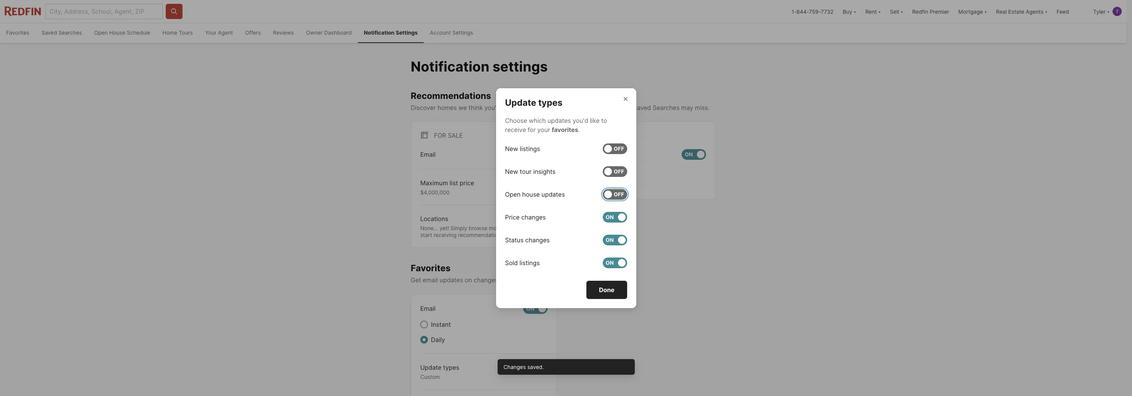 Task type: vqa. For each thing, say whether or not it's contained in the screenshot.
the to within we're local experts who know how to help you win the right home at the right price.
no



Task type: describe. For each thing, give the bounding box(es) containing it.
0 vertical spatial favorites
[[6, 29, 29, 36]]

like inside the recommendations discover homes we think you'll like based on your browsing—even ones your saved searches may miss.
[[501, 104, 511, 112]]

changes
[[474, 277, 498, 284]]

0 horizontal spatial on
[[465, 277, 472, 284]]

favorites .
[[552, 126, 580, 134]]

sale
[[448, 132, 463, 139]]

changes
[[504, 364, 526, 371]]

account
[[430, 29, 451, 36]]

schedule
[[127, 29, 150, 36]]

like inside choose which updates you'd like to receive for your
[[590, 117, 600, 124]]

done button
[[586, 281, 627, 299]]

tours
[[179, 29, 193, 36]]

for sale
[[434, 132, 463, 139]]

receive
[[505, 126, 526, 134]]

7732
[[821, 8, 834, 15]]

yet!
[[440, 225, 449, 232]]

list
[[450, 179, 458, 187]]

to for get email updates on changes to the homes in
[[500, 277, 506, 284]]

which
[[529, 117, 546, 124]]

discover
[[411, 104, 436, 112]]

0 horizontal spatial searches
[[59, 29, 82, 36]]

home
[[162, 29, 177, 36]]

open
[[94, 29, 108, 36]]

locations
[[420, 215, 448, 223]]

you'll
[[485, 104, 499, 112]]

types for update types custom
[[443, 364, 459, 372]]

saved searches link
[[35, 23, 88, 43]]

1-844-759-7732 link
[[792, 8, 834, 15]]

844-
[[797, 8, 809, 15]]

submit search image
[[170, 8, 178, 15]]

you'd
[[573, 117, 588, 124]]

home tours link
[[156, 23, 199, 43]]

user photo image
[[1113, 7, 1122, 16]]

redfin premier
[[912, 8, 949, 15]]

premier
[[930, 8, 949, 15]]

notification settings
[[411, 58, 548, 75]]

your
[[205, 29, 216, 36]]

price
[[460, 179, 474, 187]]

feed
[[1057, 8, 1069, 15]]

updates for email
[[440, 277, 463, 284]]

recommendations.
[[458, 232, 505, 238]]

browse
[[469, 225, 487, 232]]

update types dialog
[[496, 88, 636, 308]]

notification for notification settings
[[411, 58, 489, 75]]

simply
[[451, 225, 467, 232]]

your agent
[[205, 29, 233, 36]]

for
[[528, 126, 536, 134]]

maximum
[[420, 179, 448, 187]]

based
[[512, 104, 530, 112]]

account settings
[[430, 29, 473, 36]]

get email updates on changes to the homes in
[[411, 277, 546, 284]]

update for update types custom
[[420, 364, 441, 372]]

offers
[[245, 29, 261, 36]]

browsing—even
[[555, 104, 601, 112]]

for
[[434, 132, 446, 139]]

start
[[420, 232, 432, 238]]

owner
[[306, 29, 323, 36]]

0 horizontal spatial saved
[[41, 29, 57, 36]]

changes saved.
[[504, 364, 544, 371]]

$4,000,000
[[420, 189, 450, 196]]

open house schedule
[[94, 29, 150, 36]]

owner dashboard
[[306, 29, 352, 36]]

2 email from the top
[[420, 305, 436, 313]]

choose
[[505, 117, 527, 124]]

redfin premier button
[[908, 0, 954, 23]]

house
[[109, 29, 125, 36]]

homes inside "locations none... yet! simply browse more homes to start receiving recommendations."
[[503, 225, 520, 232]]

to for choose which updates you'd like to receive for your
[[601, 117, 607, 124]]

more
[[489, 225, 502, 232]]

edit button for update types
[[536, 364, 548, 381]]

reviews link
[[267, 23, 300, 43]]

reviews
[[273, 29, 294, 36]]

your right ones
[[619, 104, 631, 112]]

recommendations
[[411, 91, 491, 101]]

updates for which
[[548, 117, 571, 124]]



Task type: locate. For each thing, give the bounding box(es) containing it.
2 settings from the left
[[452, 29, 473, 36]]

0 vertical spatial daily
[[591, 182, 605, 190]]

homes inside the recommendations discover homes we think you'll like based on your browsing—even ones your saved searches may miss.
[[438, 104, 457, 112]]

1 horizontal spatial notification
[[411, 58, 489, 75]]

1 horizontal spatial like
[[590, 117, 600, 124]]

think
[[469, 104, 483, 112]]

settings
[[493, 58, 548, 75]]

1 vertical spatial homes
[[503, 225, 520, 232]]

1 vertical spatial email
[[420, 305, 436, 313]]

0 horizontal spatial notification
[[364, 29, 394, 36]]

0 horizontal spatial to
[[500, 277, 506, 284]]

1 vertical spatial daily
[[431, 336, 445, 344]]

0 vertical spatial instant radio
[[580, 167, 588, 174]]

0 vertical spatial to
[[601, 117, 607, 124]]

like
[[501, 104, 511, 112], [590, 117, 600, 124]]

1 vertical spatial updates
[[440, 277, 463, 284]]

locations none... yet! simply browse more homes to start receiving recommendations.
[[420, 215, 527, 238]]

update types
[[505, 97, 563, 108]]

759-
[[809, 8, 821, 15]]

notification settings link
[[358, 23, 424, 43]]

on
[[532, 104, 539, 112], [465, 277, 472, 284]]

0 vertical spatial daily radio
[[580, 182, 588, 190]]

home tours
[[162, 29, 193, 36]]

homes down recommendations
[[438, 104, 457, 112]]

1 vertical spatial searches
[[653, 104, 680, 112]]

your up which
[[541, 104, 553, 112]]

homes right more
[[503, 225, 520, 232]]

types for update types
[[538, 97, 563, 108]]

Instant radio
[[580, 167, 588, 174], [420, 321, 428, 329]]

0 vertical spatial on
[[532, 104, 539, 112]]

updates up favorites
[[548, 117, 571, 124]]

0 vertical spatial edit button
[[534, 215, 546, 239]]

Daily radio
[[580, 182, 588, 190], [420, 336, 428, 344]]

email down the for
[[420, 151, 436, 158]]

2 vertical spatial homes
[[519, 277, 538, 284]]

settings left account
[[396, 29, 418, 36]]

saved inside the recommendations discover homes we think you'll like based on your browsing—even ones your saved searches may miss.
[[633, 104, 651, 112]]

1-844-759-7732
[[792, 8, 834, 15]]

email down email
[[420, 305, 436, 313]]

0 horizontal spatial daily
[[431, 336, 445, 344]]

0 vertical spatial notification
[[364, 29, 394, 36]]

custom
[[420, 374, 440, 381]]

account settings link
[[424, 23, 479, 43]]

0 horizontal spatial settings
[[396, 29, 418, 36]]

in
[[540, 277, 545, 284]]

0 vertical spatial updates
[[548, 117, 571, 124]]

1 vertical spatial instant radio
[[420, 321, 428, 329]]

0 horizontal spatial types
[[443, 364, 459, 372]]

0 horizontal spatial like
[[501, 104, 511, 112]]

daily radio for instant radio to the bottom
[[420, 336, 428, 344]]

favorites link
[[0, 23, 35, 43]]

recommendations discover homes we think you'll like based on your browsing—even ones your saved searches may miss.
[[411, 91, 710, 112]]

1 horizontal spatial updates
[[548, 117, 571, 124]]

to
[[601, 117, 607, 124], [522, 225, 527, 232], [500, 277, 506, 284]]

0 vertical spatial types
[[538, 97, 563, 108]]

on inside the recommendations discover homes we think you'll like based on your browsing—even ones your saved searches may miss.
[[532, 104, 539, 112]]

0 horizontal spatial update
[[420, 364, 441, 372]]

favorites.
[[559, 277, 589, 284]]

miss.
[[695, 104, 710, 112]]

receiving
[[434, 232, 457, 238]]

update inside dialog
[[505, 97, 536, 108]]

update types custom
[[420, 364, 459, 381]]

notification for notification settings
[[364, 29, 394, 36]]

edit for locations
[[534, 215, 546, 223]]

0 vertical spatial homes
[[438, 104, 457, 112]]

edit
[[534, 215, 546, 223], [536, 364, 548, 372]]

open house schedule link
[[88, 23, 156, 43]]

favorites
[[552, 126, 578, 134]]

email
[[420, 151, 436, 158], [420, 305, 436, 313]]

1 vertical spatial to
[[522, 225, 527, 232]]

saved right ones
[[633, 104, 651, 112]]

1 vertical spatial saved
[[633, 104, 651, 112]]

searches left open
[[59, 29, 82, 36]]

owner dashboard link
[[300, 23, 358, 43]]

1 vertical spatial on
[[465, 277, 472, 284]]

daily radio for rightmost instant radio
[[580, 182, 588, 190]]

get
[[411, 277, 421, 284]]

1 vertical spatial notification
[[411, 58, 489, 75]]

dashboard
[[324, 29, 352, 36]]

settings right account
[[452, 29, 473, 36]]

1 horizontal spatial instant
[[591, 167, 611, 174]]

settings for notification settings
[[396, 29, 418, 36]]

on left changes
[[465, 277, 472, 284]]

homes left in
[[519, 277, 538, 284]]

1 horizontal spatial favorites
[[411, 263, 451, 274]]

none...
[[420, 225, 438, 232]]

1 vertical spatial update
[[420, 364, 441, 372]]

1 horizontal spatial daily
[[591, 182, 605, 190]]

feed button
[[1052, 0, 1089, 23]]

searches
[[59, 29, 82, 36], [653, 104, 680, 112]]

email
[[423, 277, 438, 284]]

to right more
[[522, 225, 527, 232]]

daily for instant radio to the bottom
[[431, 336, 445, 344]]

0 vertical spatial update
[[505, 97, 536, 108]]

choose which updates you'd like to receive for your
[[505, 117, 607, 134]]

0 horizontal spatial favorites
[[6, 29, 29, 36]]

notification settings
[[364, 29, 418, 36]]

update
[[505, 97, 536, 108], [420, 364, 441, 372]]

notification
[[364, 29, 394, 36], [411, 58, 489, 75]]

1 horizontal spatial saved
[[633, 104, 651, 112]]

settings for account settings
[[452, 29, 473, 36]]

1 horizontal spatial settings
[[452, 29, 473, 36]]

offers link
[[239, 23, 267, 43]]

your inside choose which updates you'd like to receive for your
[[537, 126, 550, 134]]

the
[[507, 277, 517, 284]]

daily
[[591, 182, 605, 190], [431, 336, 445, 344]]

1 vertical spatial daily radio
[[420, 336, 428, 344]]

edit button for locations
[[534, 215, 546, 239]]

saved searches
[[41, 29, 82, 36]]

1 horizontal spatial instant radio
[[580, 167, 588, 174]]

saved right favorites link
[[41, 29, 57, 36]]

saved.
[[527, 364, 544, 371]]

instant for instant radio to the bottom
[[431, 321, 451, 329]]

1 vertical spatial edit button
[[536, 364, 548, 381]]

None checkbox
[[603, 143, 627, 154], [522, 149, 546, 160], [603, 166, 627, 177], [603, 189, 627, 200], [603, 235, 627, 246], [603, 258, 627, 268], [603, 143, 627, 154], [522, 149, 546, 160], [603, 166, 627, 177], [603, 189, 627, 200], [603, 235, 627, 246], [603, 258, 627, 268]]

1 horizontal spatial update
[[505, 97, 536, 108]]

ones
[[603, 104, 617, 112]]

1 horizontal spatial to
[[522, 225, 527, 232]]

None checkbox
[[682, 149, 706, 160], [603, 212, 627, 223], [523, 304, 548, 314], [682, 149, 706, 160], [603, 212, 627, 223], [523, 304, 548, 314]]

1 horizontal spatial searches
[[653, 104, 680, 112]]

instant for rightmost instant radio
[[591, 167, 611, 174]]

may
[[681, 104, 693, 112]]

0 horizontal spatial daily radio
[[420, 336, 428, 344]]

to inside choose which updates you'd like to receive for your
[[601, 117, 607, 124]]

1 vertical spatial edit
[[536, 364, 548, 372]]

searches inside the recommendations discover homes we think you'll like based on your browsing—even ones your saved searches may miss.
[[653, 104, 680, 112]]

types inside dialog
[[538, 97, 563, 108]]

update types element
[[505, 88, 572, 108]]

done
[[599, 286, 614, 294]]

we
[[459, 104, 467, 112]]

0 vertical spatial email
[[420, 151, 436, 158]]

like right "you'd"
[[590, 117, 600, 124]]

maximum list price $4,000,000
[[420, 179, 474, 196]]

searches left may
[[653, 104, 680, 112]]

1 horizontal spatial types
[[538, 97, 563, 108]]

redfin
[[912, 8, 928, 15]]

1 horizontal spatial on
[[532, 104, 539, 112]]

agent
[[218, 29, 233, 36]]

0 vertical spatial like
[[501, 104, 511, 112]]

your down which
[[537, 126, 550, 134]]

0 vertical spatial searches
[[59, 29, 82, 36]]

1 settings from the left
[[396, 29, 418, 36]]

0 vertical spatial instant
[[591, 167, 611, 174]]

update up custom
[[420, 364, 441, 372]]

on up which
[[532, 104, 539, 112]]

1-
[[792, 8, 797, 15]]

0 horizontal spatial instant
[[431, 321, 451, 329]]

1 horizontal spatial daily radio
[[580, 182, 588, 190]]

edit button
[[534, 215, 546, 239], [536, 364, 548, 381]]

update up choose
[[505, 97, 536, 108]]

homes
[[438, 104, 457, 112], [503, 225, 520, 232], [519, 277, 538, 284]]

2 horizontal spatial to
[[601, 117, 607, 124]]

updates inside choose which updates you'd like to receive for your
[[548, 117, 571, 124]]

update inside update types custom
[[420, 364, 441, 372]]

1 vertical spatial types
[[443, 364, 459, 372]]

to left the
[[500, 277, 506, 284]]

saved
[[41, 29, 57, 36], [633, 104, 651, 112]]

to inside "locations none... yet! simply browse more homes to start receiving recommendations."
[[522, 225, 527, 232]]

daily for rightmost instant radio
[[591, 182, 605, 190]]

0 horizontal spatial instant radio
[[420, 321, 428, 329]]

updates right email
[[440, 277, 463, 284]]

2 vertical spatial to
[[500, 277, 506, 284]]

1 vertical spatial like
[[590, 117, 600, 124]]

0 vertical spatial edit
[[534, 215, 546, 223]]

your agent link
[[199, 23, 239, 43]]

to down ones
[[601, 117, 607, 124]]

update for update types
[[505, 97, 536, 108]]

1 vertical spatial favorites
[[411, 263, 451, 274]]

types inside update types custom
[[443, 364, 459, 372]]

0 horizontal spatial updates
[[440, 277, 463, 284]]

1 email from the top
[[420, 151, 436, 158]]

0 vertical spatial saved
[[41, 29, 57, 36]]

edit for update types
[[536, 364, 548, 372]]

.
[[578, 126, 580, 134]]

like right you'll
[[501, 104, 511, 112]]

1 vertical spatial instant
[[431, 321, 451, 329]]

types
[[538, 97, 563, 108], [443, 364, 459, 372]]



